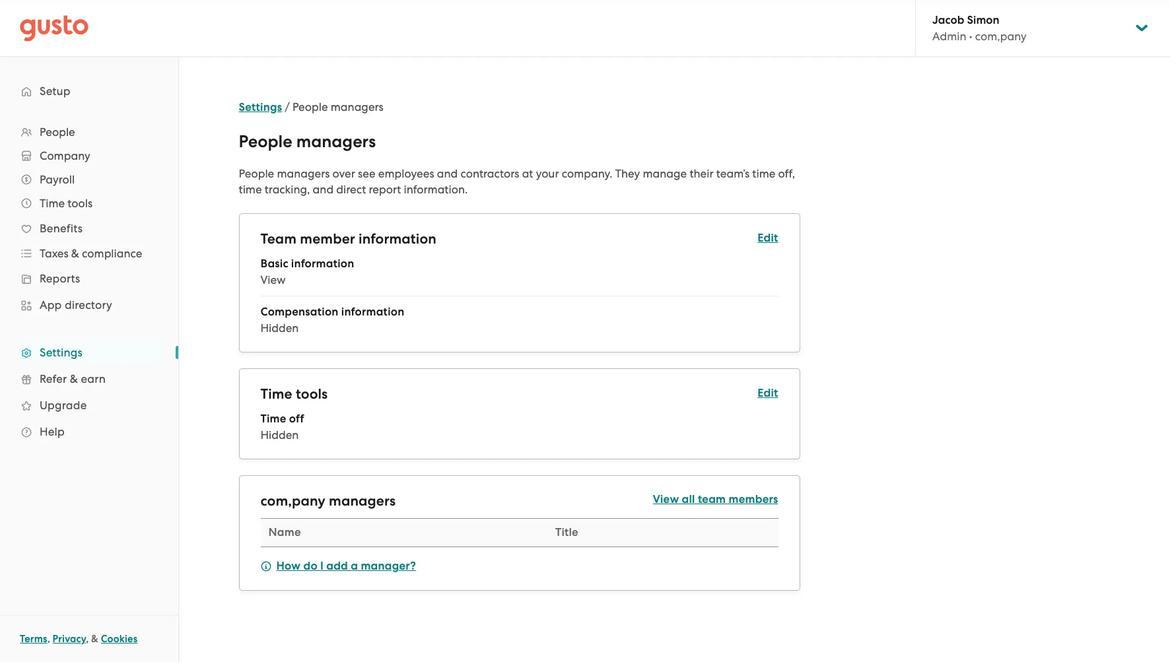 Task type: describe. For each thing, give the bounding box(es) containing it.
terms link
[[20, 633, 47, 645]]

basic
[[261, 257, 288, 271]]

com,pany managers
[[261, 493, 396, 510]]

benefits link
[[13, 217, 165, 240]]

2 , from the left
[[86, 633, 89, 645]]

their
[[690, 167, 714, 180]]

time tools group
[[261, 385, 778, 443]]

2 vertical spatial &
[[91, 633, 98, 645]]

tracking,
[[265, 183, 310, 196]]

employees
[[378, 167, 434, 180]]

cookies
[[101, 633, 138, 645]]

company
[[40, 149, 90, 162]]

terms
[[20, 633, 47, 645]]

members
[[729, 493, 778, 507]]

team member information group
[[261, 230, 778, 336]]

compensation information element
[[261, 305, 778, 336]]

help
[[40, 425, 65, 439]]

benefits
[[40, 222, 83, 235]]

direct
[[336, 183, 366, 196]]

people button
[[13, 120, 165, 144]]

gusto navigation element
[[0, 57, 178, 466]]

team
[[261, 231, 297, 248]]

time tools inside group
[[261, 386, 328, 403]]

time off hidden
[[261, 412, 304, 442]]

how do i add a manager?
[[276, 559, 416, 573]]

edit for team member information
[[758, 231, 778, 245]]

they
[[615, 167, 640, 180]]

1 horizontal spatial settings link
[[239, 100, 282, 114]]

refer
[[40, 373, 67, 386]]

/
[[285, 100, 290, 114]]

privacy
[[53, 633, 86, 645]]

help link
[[13, 420, 165, 444]]

people managers
[[239, 131, 376, 152]]

report
[[369, 183, 401, 196]]

payroll
[[40, 173, 75, 186]]

edit link for time tools
[[758, 386, 778, 400]]

compliance
[[82, 247, 142, 260]]

settings for settings / people managers
[[239, 100, 282, 114]]

0 horizontal spatial time
[[239, 183, 262, 196]]

information for basic information
[[291, 257, 354, 271]]

basic information view
[[261, 257, 354, 287]]

settings / people managers
[[239, 100, 384, 114]]

app directory link
[[13, 293, 165, 317]]

setup link
[[13, 79, 165, 103]]

list for gusto navigation element
[[0, 120, 178, 445]]

setup
[[40, 85, 71, 98]]

cookies button
[[101, 631, 138, 647]]

0 vertical spatial information
[[359, 231, 437, 248]]

view all team members link
[[653, 492, 778, 508]]

0 horizontal spatial settings link
[[13, 341, 165, 365]]

managers for people managers over see employees and contractors at your company. they manage their team's time off, time tracking, and direct report information.
[[277, 167, 330, 180]]

upgrade
[[40, 399, 87, 412]]

your
[[536, 167, 559, 180]]

& for compliance
[[71, 247, 79, 260]]

how
[[276, 559, 301, 573]]

refer & earn
[[40, 373, 106, 386]]

at
[[522, 167, 533, 180]]

company button
[[13, 144, 165, 168]]

managers inside settings / people managers
[[331, 100, 384, 114]]

com,pany inside group
[[261, 493, 326, 510]]

simon
[[967, 13, 1000, 27]]

compensation
[[261, 305, 339, 319]]

tools inside time tools dropdown button
[[68, 197, 93, 210]]

refer & earn link
[[13, 367, 165, 391]]

privacy link
[[53, 633, 86, 645]]



Task type: vqa. For each thing, say whether or not it's contained in the screenshot.
Help in the bottom of the page
yes



Task type: locate. For each thing, give the bounding box(es) containing it.
time down 'payroll'
[[40, 197, 65, 210]]

edit inside the team member information "group"
[[758, 231, 778, 245]]

, left cookies button
[[86, 633, 89, 645]]

1 vertical spatial tools
[[296, 386, 328, 403]]

i
[[320, 559, 324, 573]]

team member information
[[261, 231, 437, 248]]

1 horizontal spatial com,pany
[[976, 30, 1027, 43]]

settings link up refer & earn link
[[13, 341, 165, 365]]

compensation information hidden
[[261, 305, 405, 335]]

0 vertical spatial settings
[[239, 100, 282, 114]]

people down /
[[239, 131, 292, 152]]

com,pany inside jacob simon admin • com,pany
[[976, 30, 1027, 43]]

managers up people managers
[[331, 100, 384, 114]]

time tools inside dropdown button
[[40, 197, 93, 210]]

people managers over see employees and contractors at your company. they manage their team's time off, time tracking, and direct report information.
[[239, 167, 795, 196]]

com,pany managers group
[[261, 492, 778, 575]]

edit
[[758, 231, 778, 245], [758, 386, 778, 400]]

view inside the basic information view
[[261, 273, 286, 287]]

basic information element
[[261, 256, 778, 297]]

contractors
[[461, 167, 520, 180]]

0 vertical spatial settings link
[[239, 100, 282, 114]]

view all team members
[[653, 493, 778, 507]]

time tools up off
[[261, 386, 328, 403]]

1 vertical spatial &
[[70, 373, 78, 386]]

, left privacy
[[47, 633, 50, 645]]

managers for people managers
[[296, 131, 376, 152]]

manager?
[[361, 559, 416, 573]]

1 , from the left
[[47, 633, 50, 645]]

& left the earn
[[70, 373, 78, 386]]

reports link
[[13, 267, 165, 291]]

1 horizontal spatial list
[[261, 256, 778, 336]]

people inside dropdown button
[[40, 126, 75, 139]]

hidden inside the time off hidden
[[261, 429, 299, 442]]

list containing people
[[0, 120, 178, 445]]

tools inside time tools group
[[296, 386, 328, 403]]

information.
[[404, 183, 468, 196]]

people up tracking,
[[239, 167, 274, 180]]

time tools button
[[13, 192, 165, 215]]

0 vertical spatial &
[[71, 247, 79, 260]]

1 horizontal spatial and
[[437, 167, 458, 180]]

people for people managers over see employees and contractors at your company. they manage their team's time off, time tracking, and direct report information.
[[239, 167, 274, 180]]

0 horizontal spatial and
[[313, 183, 334, 196]]

directory
[[65, 299, 112, 312]]

name
[[269, 526, 301, 540]]

view down the basic
[[261, 273, 286, 287]]

0 vertical spatial time
[[753, 167, 776, 180]]

1 vertical spatial settings link
[[13, 341, 165, 365]]

list containing basic information
[[261, 256, 778, 336]]

1 vertical spatial time
[[261, 386, 292, 403]]

time inside dropdown button
[[40, 197, 65, 210]]

app
[[40, 299, 62, 312]]

admin
[[933, 30, 967, 43]]

people managers over see employees and contractors at your company. they manage their team's time off, time tracking, and direct report information. group
[[239, 166, 800, 198]]

0 horizontal spatial com,pany
[[261, 493, 326, 510]]

list
[[0, 120, 178, 445], [261, 256, 778, 336]]

tools
[[68, 197, 93, 210], [296, 386, 328, 403]]

people for people managers
[[239, 131, 292, 152]]

0 vertical spatial com,pany
[[976, 30, 1027, 43]]

terms , privacy , & cookies
[[20, 633, 138, 645]]

earn
[[81, 373, 106, 386]]

time up off
[[261, 386, 292, 403]]

taxes & compliance
[[40, 247, 142, 260]]

time inside the time off hidden
[[261, 412, 286, 426]]

2 edit link from the top
[[758, 386, 778, 400]]

jacob
[[933, 13, 965, 27]]

member
[[300, 231, 355, 248]]

edit link inside time tools group
[[758, 386, 778, 400]]

view inside com,pany managers group
[[653, 493, 679, 507]]

•
[[970, 30, 973, 43]]

0 horizontal spatial view
[[261, 273, 286, 287]]

settings up refer
[[40, 346, 82, 359]]

time left tracking,
[[239, 183, 262, 196]]

time tools
[[40, 197, 93, 210], [261, 386, 328, 403]]

company.
[[562, 167, 613, 180]]

2 vertical spatial information
[[341, 305, 405, 319]]

edit link
[[758, 231, 778, 245], [758, 386, 778, 400]]

1 hidden from the top
[[261, 322, 299, 335]]

information for compensation information
[[341, 305, 405, 319]]

& inside dropdown button
[[71, 247, 79, 260]]

time left off
[[261, 412, 286, 426]]

1 vertical spatial view
[[653, 493, 679, 507]]

hidden down off
[[261, 429, 299, 442]]

managers up over
[[296, 131, 376, 152]]

managers
[[331, 100, 384, 114], [296, 131, 376, 152], [277, 167, 330, 180], [329, 493, 396, 510]]

& for earn
[[70, 373, 78, 386]]

time tools down 'payroll'
[[40, 197, 93, 210]]

add
[[326, 559, 348, 573]]

0 vertical spatial time
[[40, 197, 65, 210]]

0 horizontal spatial settings
[[40, 346, 82, 359]]

settings
[[239, 100, 282, 114], [40, 346, 82, 359]]

1 vertical spatial time
[[239, 183, 262, 196]]

edit link inside the team member information "group"
[[758, 231, 778, 245]]

& right taxes
[[71, 247, 79, 260]]

edit link for team member information
[[758, 231, 778, 245]]

1 vertical spatial time tools
[[261, 386, 328, 403]]

hidden down compensation
[[261, 322, 299, 335]]

0 horizontal spatial tools
[[68, 197, 93, 210]]

2 edit from the top
[[758, 386, 778, 400]]

list for the team member information "group"
[[261, 256, 778, 336]]

over
[[333, 167, 355, 180]]

&
[[71, 247, 79, 260], [70, 373, 78, 386], [91, 633, 98, 645]]

taxes & compliance button
[[13, 242, 165, 266]]

0 vertical spatial hidden
[[261, 322, 299, 335]]

settings left /
[[239, 100, 282, 114]]

0 horizontal spatial time tools
[[40, 197, 93, 210]]

1 edit link from the top
[[758, 231, 778, 245]]

edit for time tools
[[758, 386, 778, 400]]

com,pany
[[976, 30, 1027, 43], [261, 493, 326, 510]]

managers up 'a'
[[329, 493, 396, 510]]

managers up tracking,
[[277, 167, 330, 180]]

0 horizontal spatial list
[[0, 120, 178, 445]]

team
[[698, 493, 726, 507]]

off,
[[779, 167, 795, 180]]

time left off, in the top of the page
[[753, 167, 776, 180]]

all
[[682, 493, 695, 507]]

view left all
[[653, 493, 679, 507]]

& left cookies button
[[91, 633, 98, 645]]

settings for settings
[[40, 346, 82, 359]]

settings link
[[239, 100, 282, 114], [13, 341, 165, 365]]

,
[[47, 633, 50, 645], [86, 633, 89, 645]]

0 vertical spatial view
[[261, 273, 286, 287]]

0 vertical spatial edit link
[[758, 231, 778, 245]]

information inside compensation information hidden
[[341, 305, 405, 319]]

app directory
[[40, 299, 112, 312]]

time
[[753, 167, 776, 180], [239, 183, 262, 196]]

hidden
[[261, 322, 299, 335], [261, 429, 299, 442]]

1 horizontal spatial time
[[753, 167, 776, 180]]

payroll button
[[13, 168, 165, 192]]

0 vertical spatial edit
[[758, 231, 778, 245]]

1 vertical spatial and
[[313, 183, 334, 196]]

managers inside people managers over see employees and contractors at your company. they manage their team's time off, time tracking, and direct report information.
[[277, 167, 330, 180]]

information
[[359, 231, 437, 248], [291, 257, 354, 271], [341, 305, 405, 319]]

0 vertical spatial time tools
[[40, 197, 93, 210]]

off
[[289, 412, 304, 426]]

1 horizontal spatial view
[[653, 493, 679, 507]]

tools down payroll dropdown button
[[68, 197, 93, 210]]

a
[[351, 559, 358, 573]]

1 vertical spatial com,pany
[[261, 493, 326, 510]]

com,pany up name
[[261, 493, 326, 510]]

people inside settings / people managers
[[293, 100, 328, 114]]

and
[[437, 167, 458, 180], [313, 183, 334, 196]]

0 vertical spatial tools
[[68, 197, 93, 210]]

1 edit from the top
[[758, 231, 778, 245]]

people right /
[[293, 100, 328, 114]]

com,pany down simon at the top right of the page
[[976, 30, 1027, 43]]

reports
[[40, 272, 80, 285]]

view
[[261, 273, 286, 287], [653, 493, 679, 507]]

1 horizontal spatial ,
[[86, 633, 89, 645]]

hidden for time tools
[[261, 429, 299, 442]]

people inside people managers over see employees and contractors at your company. they manage their team's time off, time tracking, and direct report information.
[[239, 167, 274, 180]]

managers for com,pany managers
[[329, 493, 396, 510]]

information inside the basic information view
[[291, 257, 354, 271]]

title
[[555, 526, 579, 540]]

hidden for basic information
[[261, 322, 299, 335]]

settings inside list
[[40, 346, 82, 359]]

manage
[[643, 167, 687, 180]]

2 vertical spatial time
[[261, 412, 286, 426]]

0 vertical spatial and
[[437, 167, 458, 180]]

people
[[293, 100, 328, 114], [40, 126, 75, 139], [239, 131, 292, 152], [239, 167, 274, 180]]

upgrade link
[[13, 394, 165, 417]]

tools up off
[[296, 386, 328, 403]]

home image
[[20, 15, 89, 41]]

see
[[358, 167, 376, 180]]

time
[[40, 197, 65, 210], [261, 386, 292, 403], [261, 412, 286, 426]]

and up information.
[[437, 167, 458, 180]]

1 vertical spatial edit link
[[758, 386, 778, 400]]

and down over
[[313, 183, 334, 196]]

1 vertical spatial settings
[[40, 346, 82, 359]]

1 vertical spatial edit
[[758, 386, 778, 400]]

hidden inside compensation information hidden
[[261, 322, 299, 335]]

1 horizontal spatial tools
[[296, 386, 328, 403]]

1 vertical spatial information
[[291, 257, 354, 271]]

settings link left /
[[239, 100, 282, 114]]

team's
[[717, 167, 750, 180]]

0 horizontal spatial ,
[[47, 633, 50, 645]]

edit inside time tools group
[[758, 386, 778, 400]]

2 hidden from the top
[[261, 429, 299, 442]]

people for people
[[40, 126, 75, 139]]

do
[[304, 559, 318, 573]]

taxes
[[40, 247, 68, 260]]

time off element
[[261, 412, 778, 443]]

1 vertical spatial hidden
[[261, 429, 299, 442]]

people up company
[[40, 126, 75, 139]]

1 horizontal spatial settings
[[239, 100, 282, 114]]

how do i add a manager? button
[[261, 559, 416, 575]]

1 horizontal spatial time tools
[[261, 386, 328, 403]]

jacob simon admin • com,pany
[[933, 13, 1027, 43]]



